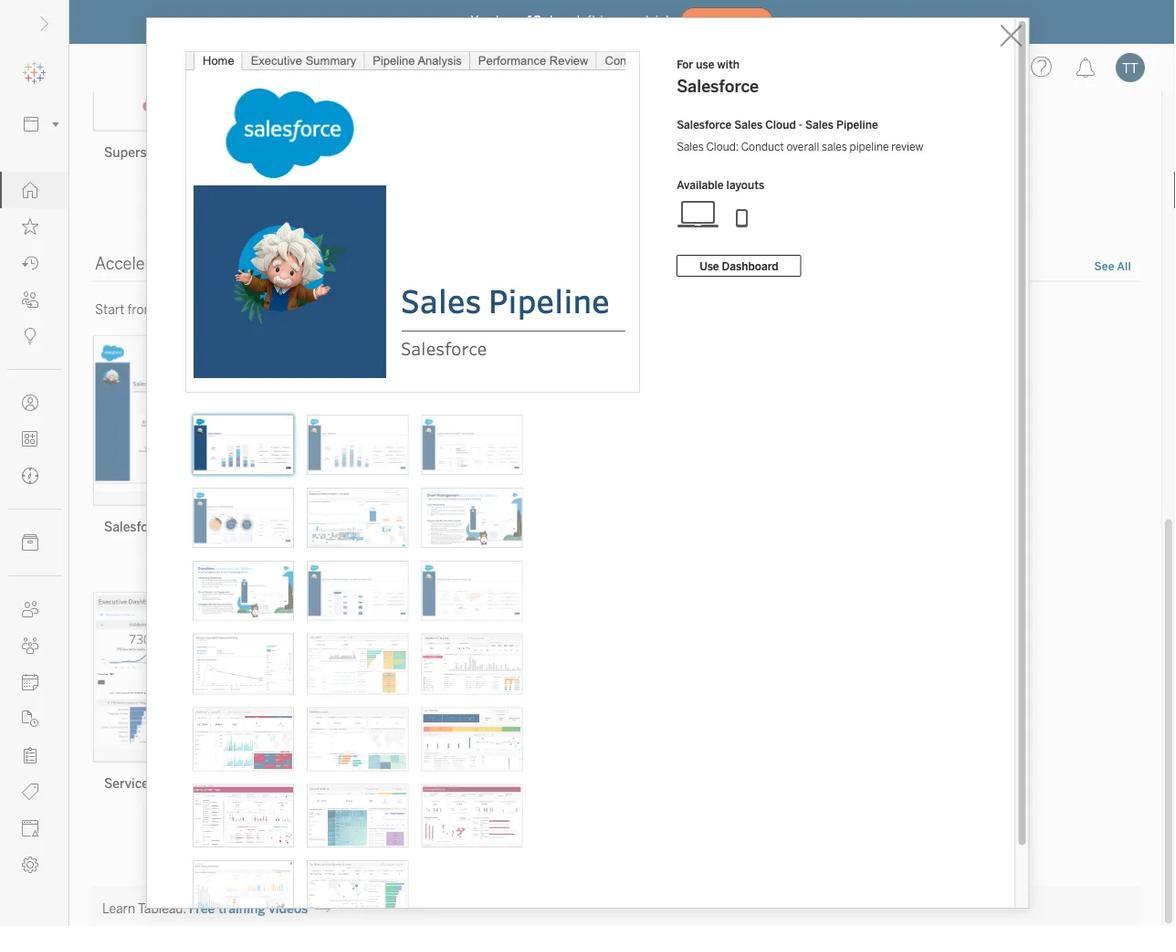 Task type: describe. For each thing, give the bounding box(es) containing it.
0 horizontal spatial use
[[502, 302, 522, 317]]

0 horizontal spatial in
[[355, 302, 365, 317]]

salesforce sales cloud - weighted sales pipeline image
[[307, 415, 408, 475]]

salesforce opportunity overview image
[[193, 707, 294, 771]]

see all link
[[1094, 257, 1132, 277]]

sales right linkedin
[[464, 777, 496, 792]]

laptop image
[[677, 199, 721, 228]]

sign
[[328, 302, 352, 317]]

conduct
[[741, 140, 784, 153]]

you have 13 days left in your trial.
[[471, 13, 673, 29]]

a
[[158, 302, 165, 317]]

sales left the cloud:
[[677, 140, 704, 153]]

overall
[[787, 140, 819, 153]]

built
[[192, 302, 218, 317]]

use
[[700, 259, 719, 272]]

cloud:
[[706, 140, 739, 153]]

servicenow itsm
[[104, 777, 210, 792]]

from
[[127, 302, 155, 317]]

salesforce nonprofit cloud - grant management image
[[421, 488, 523, 548]]

phone image
[[721, 199, 764, 228]]

learn
[[102, 902, 135, 917]]

learn tableau.
[[102, 902, 186, 917]]

salesforce for salesforce
[[104, 520, 167, 535]]

salesforce net zero cloud what-if image
[[193, 633, 294, 694]]

left
[[577, 13, 597, 29]]

workbook.
[[221, 302, 281, 317]]

use dashboard
[[700, 259, 779, 272]]

use inside for use with salesforce
[[696, 58, 715, 71]]

use dashboard button
[[677, 255, 801, 277]]

superstore flow
[[104, 146, 202, 161]]

started.
[[636, 302, 682, 317]]

buy now
[[703, 16, 751, 28]]

review
[[892, 140, 924, 153]]

main navigation. press the up and down arrow keys to access links. element
[[0, 172, 68, 883]]

start
[[95, 302, 125, 317]]

all
[[1117, 260, 1131, 273]]

navigation panel element
[[0, 55, 68, 883]]

pipeline
[[837, 118, 878, 132]]

available
[[677, 179, 724, 192]]

0 horizontal spatial your
[[383, 302, 409, 317]]

you
[[471, 13, 492, 29]]

buy
[[703, 16, 724, 28]]

get
[[615, 302, 633, 317]]

salesforce service cloud - voice call image
[[421, 561, 523, 621]]

available layouts
[[677, 179, 765, 192]]

itsm
[[179, 777, 210, 792]]

days
[[545, 13, 573, 29]]

salesforce account tracking image
[[307, 784, 408, 847]]

salesforce service cloud - service desk image
[[421, 415, 523, 475]]

have
[[496, 13, 524, 29]]

trial.
[[645, 13, 673, 29]]

source,
[[441, 302, 483, 317]]

salesforce nonprofit program management image
[[193, 784, 294, 847]]

salesforce top accounts image
[[307, 860, 408, 921]]

salesforce nonprofit case management image
[[421, 784, 523, 847]]



Task type: vqa. For each thing, say whether or not it's contained in the screenshot.
name
no



Task type: locate. For each thing, give the bounding box(es) containing it.
simply
[[284, 302, 325, 317]]

superstore
[[104, 146, 171, 161]]

to left get
[[600, 302, 612, 317]]

sales right -
[[806, 118, 834, 132]]

13
[[528, 13, 541, 29]]

free training videos link
[[189, 902, 330, 918]]

salesforce
[[677, 77, 759, 96], [677, 118, 732, 132], [104, 520, 167, 535]]

salesforce consumer goods cloud - key account management image
[[193, 488, 294, 548]]

for
[[677, 58, 693, 71]]

2 vertical spatial salesforce
[[104, 520, 167, 535]]

salesforce for salesforce sales cloud - sales pipeline sales cloud: conduct overall sales pipeline review
[[677, 118, 732, 132]]

1 horizontal spatial to
[[600, 302, 612, 317]]

for use with salesforce
[[677, 58, 759, 96]]

salesforce education cloud - academic admissions process image
[[307, 561, 408, 621]]

salesforce case tracking image
[[421, 707, 523, 771]]

servicenow
[[104, 777, 176, 792]]

use
[[696, 58, 715, 71], [502, 302, 522, 317]]

salesforce sales cloud - sales pipeline image
[[193, 415, 294, 475]]

see all
[[1095, 260, 1131, 273]]

accelerators
[[95, 254, 190, 274]]

1 horizontal spatial your
[[615, 13, 642, 29]]

salesforce admin insights image
[[307, 488, 408, 548]]

1 vertical spatial your
[[383, 302, 409, 317]]

0 vertical spatial salesforce
[[677, 77, 759, 96]]

sales up conduct
[[734, 118, 763, 132]]

free
[[189, 902, 215, 917]]

salesforce marketing leads image
[[307, 707, 408, 771]]

1 vertical spatial use
[[502, 302, 522, 317]]

start from a pre-built workbook. simply sign in to your data source, or use sample data to get started.
[[95, 302, 682, 317]]

linkedin
[[409, 777, 460, 792]]

layouts
[[727, 179, 765, 192]]

marketo
[[409, 520, 459, 535]]

in right 'sign'
[[355, 302, 365, 317]]

1 horizontal spatial use
[[696, 58, 715, 71]]

with
[[717, 58, 740, 71]]

salesforce open pipeline image
[[307, 633, 408, 694]]

salesforce nonprofit cloud - donations image
[[193, 561, 294, 621]]

your
[[615, 13, 642, 29], [383, 302, 409, 317]]

tableau.
[[138, 902, 186, 917]]

see
[[1095, 260, 1115, 273]]

1 to from the left
[[368, 302, 380, 317]]

salesforce nonprofit fundraising image
[[193, 860, 294, 921]]

sales
[[822, 140, 847, 153]]

1 vertical spatial in
[[355, 302, 365, 317]]

2 data from the left
[[571, 302, 597, 317]]

data right the sample
[[571, 302, 597, 317]]

data
[[412, 302, 438, 317], [571, 302, 597, 317]]

free training videos
[[189, 902, 308, 917]]

0 vertical spatial in
[[600, 13, 611, 29]]

your right 'sign'
[[383, 302, 409, 317]]

pipeline
[[850, 140, 889, 153]]

1 vertical spatial salesforce
[[677, 118, 732, 132]]

cloud
[[765, 118, 796, 132]]

now
[[727, 16, 751, 28]]

pre-
[[168, 302, 192, 317]]

use right for
[[696, 58, 715, 71]]

right arrow image
[[315, 902, 330, 918]]

0 vertical spatial your
[[615, 13, 642, 29]]

1 horizontal spatial data
[[571, 302, 597, 317]]

0 horizontal spatial to
[[368, 302, 380, 317]]

dashboard
[[722, 259, 779, 272]]

use right or
[[502, 302, 522, 317]]

in right left
[[600, 13, 611, 29]]

0 horizontal spatial data
[[412, 302, 438, 317]]

to right 'sign'
[[368, 302, 380, 317]]

salesforce inside salesforce sales cloud - sales pipeline sales cloud: conduct overall sales pipeline review
[[677, 118, 732, 132]]

salesforce sales cloud - sales pipeline sales cloud: conduct overall sales pipeline review
[[677, 118, 924, 153]]

1 data from the left
[[412, 302, 438, 317]]

to
[[368, 302, 380, 317], [600, 302, 612, 317]]

training
[[218, 902, 266, 917]]

0 vertical spatial use
[[696, 58, 715, 71]]

2 to from the left
[[600, 302, 612, 317]]

navigator
[[499, 777, 558, 792]]

sales
[[734, 118, 763, 132], [806, 118, 834, 132], [677, 140, 704, 153], [464, 777, 496, 792]]

buy now button
[[680, 7, 774, 37]]

your left trial.
[[615, 13, 642, 29]]

salesforce opportunity tracking image
[[421, 633, 523, 694]]

sample
[[525, 302, 568, 317]]

1 horizontal spatial in
[[600, 13, 611, 29]]

in
[[600, 13, 611, 29], [355, 302, 365, 317]]

or
[[486, 302, 499, 317]]

data left source,
[[412, 302, 438, 317]]

-
[[799, 118, 803, 132]]

flow
[[174, 146, 202, 161]]

videos
[[269, 902, 308, 917]]

linkedin sales navigator
[[409, 777, 558, 792]]



